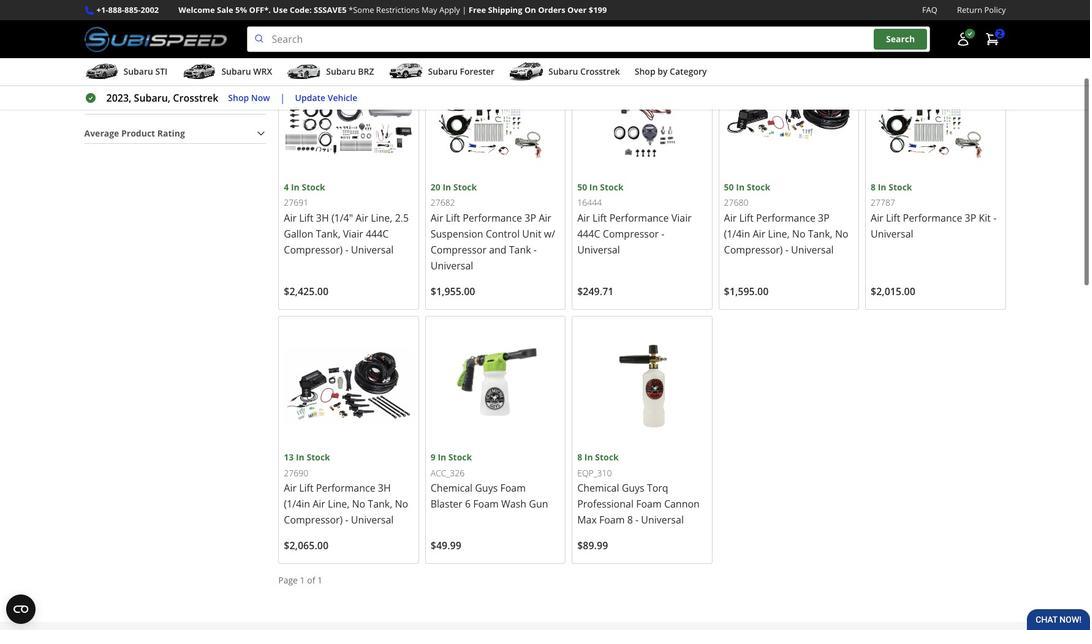 Task type: describe. For each thing, give the bounding box(es) containing it.
subaru for subaru forester
[[428, 66, 458, 77]]

subaru for subaru wrx
[[222, 66, 251, 77]]

5%
[[235, 4, 247, 15]]

search button
[[874, 29, 928, 50]]

4 in stock 27691 air lift 3h (1/4" air line, 2.5 gallon tank, viair 444c compressor) - universal
[[284, 181, 409, 257]]

min
[[84, 3, 100, 14]]

(1/4in for air lift performance 3h (1/4in air line, no tank, no compressor) - universal
[[284, 498, 310, 512]]

crosstrek inside dropdown button
[[581, 66, 620, 77]]

guys for foam
[[622, 482, 645, 496]]

vehicle
[[328, 92, 358, 103]]

shop for shop by category
[[635, 66, 656, 77]]

8 in stock 27787 air lift performance 3p kit - universal
[[871, 181, 997, 241]]

page
[[279, 575, 298, 587]]

1 horizontal spatial of
[[307, 575, 315, 587]]

performance for air lift performance viair 444c compressor  - universal
[[610, 211, 669, 225]]

suspension
[[431, 227, 483, 241]]

air lift performance 3h (1/4in air line, no tank, no compressor) - universal image
[[284, 322, 414, 451]]

over
[[568, 4, 587, 15]]

stock for air lift performance 3h (1/4in air line, no tank, no compressor) - universal
[[307, 452, 330, 464]]

subaru for subaru sti
[[124, 66, 153, 77]]

$199
[[589, 4, 607, 15]]

return
[[958, 4, 983, 15]]

air inside 50 in stock 16444 air lift performance viair 444c compressor  - universal
[[578, 211, 590, 225]]

universal inside 4 in stock 27691 air lift 3h (1/4" air line, 2.5 gallon tank, viair 444c compressor) - universal
[[351, 243, 394, 257]]

tank
[[509, 243, 531, 257]]

viair inside 4 in stock 27691 air lift 3h (1/4" air line, 2.5 gallon tank, viair 444c compressor) - universal
[[343, 227, 363, 241]]

return policy link
[[958, 4, 1006, 17]]

shop for shop now
[[228, 92, 249, 103]]

subaru sti button
[[84, 61, 168, 85]]

air down the 27691
[[284, 211, 297, 225]]

*some
[[349, 4, 374, 15]]

air inside 8 in stock 27787 air lift performance 3p kit - universal
[[871, 211, 884, 225]]

2
[[998, 28, 1003, 39]]

a subaru crosstrek thumbnail image image
[[509, 63, 544, 81]]

performance for air lift performance 3p air suspension control unit w/ compressor and tank - universal
[[463, 211, 522, 225]]

$49.99
[[431, 540, 462, 553]]

torq
[[647, 482, 669, 496]]

shop now
[[228, 92, 270, 103]]

wash
[[502, 498, 527, 512]]

9 in stock acc_326 chemical guys foam blaster 6 foam wash gun
[[431, 452, 548, 512]]

stock for air lift 3h (1/4" air line, 2.5 gallon tank, viair 444c compressor) - universal
[[302, 181, 325, 193]]

$89.99
[[578, 540, 608, 553]]

Max text field
[[161, 16, 231, 46]]

- inside 50 in stock 16444 air lift performance viair 444c compressor  - universal
[[662, 227, 665, 241]]

viair inside 50 in stock 16444 air lift performance viair 444c compressor  - universal
[[672, 211, 692, 225]]

free
[[469, 4, 486, 15]]

+1-888-885-2002
[[97, 4, 159, 15]]

sale
[[217, 4, 233, 15]]

885-
[[124, 4, 141, 15]]

update
[[295, 92, 326, 103]]

universal inside 13 in stock 27690 air lift performance 3h (1/4in air line, no tank, no compressor) - universal
[[351, 514, 394, 527]]

subaru for subaru crosstrek
[[549, 66, 578, 77]]

universal inside 50 in stock 27680 air lift performance 3p (1/4in air line, no tank, no compressor) - universal
[[791, 243, 834, 257]]

8 for chemical guys torq professional foam cannon max foam 8 - universal
[[578, 452, 583, 464]]

foam down torq
[[636, 498, 662, 512]]

$2,065.00
[[284, 540, 329, 553]]

blaster
[[431, 498, 463, 512]]

universal inside the 20 in stock 27682 air lift performance 3p air suspension control unit w/ compressor and tank - universal
[[431, 259, 473, 273]]

reset button
[[241, 14, 266, 44]]

- inside 4 in stock 27691 air lift 3h (1/4" air line, 2.5 gallon tank, viair 444c compressor) - universal
[[345, 243, 349, 257]]

update vehicle
[[295, 92, 358, 103]]

chemical guys torq professional foam cannon max foam 8 - universal image
[[578, 322, 707, 451]]

subaru brz
[[326, 66, 374, 77]]

cannon
[[664, 498, 700, 512]]

air lift performance viair 444c compressor  - universal image
[[578, 51, 707, 181]]

(1/4in for air lift performance 3p (1/4in air line, no tank, no compressor) - universal
[[724, 227, 751, 241]]

20 in stock 27682 air lift performance 3p air suspension control unit w/ compressor and tank - universal
[[431, 181, 555, 273]]

include
[[447, 24, 478, 35]]

average product rating button
[[84, 124, 266, 143]]

shop by category button
[[635, 61, 707, 85]]

subaru forester
[[428, 66, 495, 77]]

line, inside 4 in stock 27691 air lift 3h (1/4" air line, 2.5 gallon tank, viair 444c compressor) - universal
[[371, 211, 393, 225]]

3p for w/
[[525, 211, 536, 225]]

+1-
[[97, 4, 108, 15]]

max inside 8 in stock eqp_310 chemical guys torq professional foam cannon max foam 8 - universal
[[578, 514, 597, 527]]

lift for air lift 3h (1/4" air line, 2.5 gallon tank, viair 444c compressor) - universal
[[299, 211, 314, 225]]

air down 27680
[[724, 211, 737, 225]]

use
[[273, 4, 288, 15]]

$1,955.00
[[431, 285, 475, 299]]

subaru sti
[[124, 66, 168, 77]]

faq
[[923, 4, 938, 15]]

- inside the 20 in stock 27682 air lift performance 3p air suspension control unit w/ compressor and tank - universal
[[534, 243, 537, 257]]

0 vertical spatial |
[[462, 4, 467, 15]]

may
[[422, 4, 437, 15]]

performance for air lift performance 3p (1/4in air line, no tank, no compressor) - universal
[[757, 211, 816, 225]]

in for air lift performance 3p kit - universal
[[878, 181, 887, 193]]

27787
[[871, 197, 896, 209]]

50 in stock 16444 air lift performance viair 444c compressor  - universal
[[578, 181, 692, 257]]

#
[[84, 98, 90, 110]]

subaru,
[[134, 91, 171, 105]]

performance for air lift performance 3h (1/4in air line, no tank, no compressor) - universal
[[316, 482, 376, 496]]

air up w/
[[539, 211, 552, 225]]

a subaru sti thumbnail image image
[[84, 63, 119, 81]]

professional
[[578, 498, 634, 512]]

2 button
[[979, 27, 1006, 52]]

subaru wrx
[[222, 66, 272, 77]]

Min text field
[[84, 16, 154, 46]]

# of product reviews
[[84, 98, 175, 110]]

shop now link
[[228, 91, 270, 105]]

acc_326
[[431, 468, 465, 479]]

apply
[[440, 4, 460, 15]]

in for air lift performance 3p (1/4in air line, no tank, no compressor) - universal
[[736, 181, 745, 193]]

in for chemical guys foam blaster 6 foam wash gun
[[438, 452, 446, 464]]

search input field
[[247, 26, 930, 52]]

a subaru brz thumbnail image image
[[287, 63, 321, 81]]

888-
[[108, 4, 124, 15]]

2.5
[[395, 211, 409, 225]]

button image
[[956, 32, 971, 47]]

- inside 8 in stock eqp_310 chemical guys torq professional foam cannon max foam 8 - universal
[[636, 514, 639, 527]]

air down 27690
[[284, 482, 297, 496]]

rating
[[157, 127, 185, 139]]

average
[[84, 127, 119, 139]]

4
[[284, 181, 289, 193]]

lift for air lift performance 3p kit - universal
[[886, 211, 901, 225]]

13
[[284, 452, 294, 464]]

0 horizontal spatial max
[[161, 3, 179, 14]]

restrictions
[[376, 4, 420, 15]]

a subaru forester thumbnail image image
[[389, 63, 423, 81]]

27690
[[284, 468, 309, 479]]

on
[[525, 4, 536, 15]]

control
[[486, 227, 520, 241]]



Task type: locate. For each thing, give the bounding box(es) containing it.
air up the $2,065.00
[[313, 498, 325, 512]]

eqp_310
[[578, 468, 612, 479]]

0 horizontal spatial 3h
[[316, 211, 329, 225]]

$2,015.00
[[871, 285, 916, 299]]

1 horizontal spatial chemical
[[578, 482, 620, 496]]

chemical
[[431, 482, 473, 496], [578, 482, 620, 496]]

universal inside 8 in stock 27787 air lift performance 3p kit - universal
[[871, 227, 914, 241]]

crosstrek down search input field at the top
[[581, 66, 620, 77]]

stock up 27690
[[307, 452, 330, 464]]

3 subaru from the left
[[326, 66, 356, 77]]

off*.
[[249, 4, 271, 15]]

1 horizontal spatial 50
[[724, 181, 734, 193]]

lift down 16444
[[593, 211, 607, 225]]

- inside 8 in stock 27787 air lift performance 3p kit - universal
[[994, 211, 997, 225]]

line, for air lift performance 3h (1/4in air line, no tank, no compressor) - universal
[[328, 498, 350, 512]]

1 vertical spatial crosstrek
[[173, 91, 218, 105]]

stock up the 27691
[[302, 181, 325, 193]]

subaru left forester
[[428, 66, 458, 77]]

max right 2002
[[161, 3, 179, 14]]

in inside 50 in stock 16444 air lift performance viair 444c compressor  - universal
[[590, 181, 598, 193]]

line, for air lift performance 3p (1/4in air line, no tank, no compressor) - universal
[[768, 227, 790, 241]]

lift inside 50 in stock 27680 air lift performance 3p (1/4in air line, no tank, no compressor) - universal
[[740, 211, 754, 225]]

shop inside shop by category dropdown button
[[635, 66, 656, 77]]

6
[[465, 498, 471, 512]]

0 horizontal spatial 444c
[[366, 227, 389, 241]]

27682
[[431, 197, 455, 209]]

8 for air lift performance 3p kit - universal
[[871, 181, 876, 193]]

stock
[[302, 181, 325, 193], [454, 181, 477, 193], [600, 181, 624, 193], [747, 181, 771, 193], [889, 181, 913, 193], [307, 452, 330, 464], [449, 452, 472, 464], [595, 452, 619, 464]]

1 chemical from the left
[[431, 482, 473, 496]]

5 subaru from the left
[[549, 66, 578, 77]]

subaru inside "subaru sti" dropdown button
[[124, 66, 153, 77]]

+1-888-885-2002 link
[[97, 4, 159, 17]]

in
[[291, 181, 300, 193], [443, 181, 451, 193], [590, 181, 598, 193], [736, 181, 745, 193], [878, 181, 887, 193], [296, 452, 305, 464], [438, 452, 446, 464], [585, 452, 593, 464]]

50 in stock 27680 air lift performance 3p (1/4in air line, no tank, no compressor) - universal
[[724, 181, 849, 257]]

1 horizontal spatial 444c
[[578, 227, 601, 241]]

0 horizontal spatial 50
[[578, 181, 587, 193]]

in up 27787
[[878, 181, 887, 193]]

2 50 from the left
[[724, 181, 734, 193]]

compressor)
[[284, 243, 343, 257], [724, 243, 783, 257], [284, 514, 343, 527]]

2 horizontal spatial line,
[[768, 227, 790, 241]]

1 horizontal spatial max
[[578, 514, 597, 527]]

1 vertical spatial 3h
[[378, 482, 391, 496]]

0 vertical spatial 8
[[871, 181, 876, 193]]

1 vertical spatial max
[[578, 514, 597, 527]]

of right page
[[307, 575, 315, 587]]

compressor) inside 4 in stock 27691 air lift 3h (1/4" air line, 2.5 gallon tank, viair 444c compressor) - universal
[[284, 243, 343, 257]]

foam
[[501, 482, 526, 496], [473, 498, 499, 512], [636, 498, 662, 512], [600, 514, 625, 527]]

performance inside 13 in stock 27690 air lift performance 3h (1/4in air line, no tank, no compressor) - universal
[[316, 482, 376, 496]]

guys
[[475, 482, 498, 496], [622, 482, 645, 496]]

subaru left wrx
[[222, 66, 251, 77]]

50 inside 50 in stock 16444 air lift performance viair 444c compressor  - universal
[[578, 181, 587, 193]]

chemical for blaster
[[431, 482, 473, 496]]

all
[[480, 24, 490, 35]]

performance inside 50 in stock 16444 air lift performance viair 444c compressor  - universal
[[610, 211, 669, 225]]

0 horizontal spatial 8
[[578, 452, 583, 464]]

$249.71
[[578, 285, 614, 299]]

(1/4in inside 50 in stock 27680 air lift performance 3p (1/4in air line, no tank, no compressor) - universal
[[724, 227, 751, 241]]

stock inside the 20 in stock 27682 air lift performance 3p air suspension control unit w/ compressor and tank - universal
[[454, 181, 477, 193]]

3h
[[316, 211, 329, 225], [378, 482, 391, 496]]

8 inside 8 in stock 27787 air lift performance 3p kit - universal
[[871, 181, 876, 193]]

no
[[793, 227, 806, 241], [836, 227, 849, 241], [352, 498, 366, 512], [395, 498, 408, 512]]

air lift 3h (1/4" air line, 2.5 gallon tank, viair 444c compressor) - universal image
[[284, 51, 414, 181]]

subispeed logo image
[[84, 26, 227, 52]]

performance
[[463, 211, 522, 225], [610, 211, 669, 225], [757, 211, 816, 225], [903, 211, 963, 225], [316, 482, 376, 496]]

in inside 13 in stock 27690 air lift performance 3h (1/4in air line, no tank, no compressor) - universal
[[296, 452, 305, 464]]

27691
[[284, 197, 309, 209]]

2023, subaru, crosstrek
[[106, 91, 218, 105]]

0 vertical spatial line,
[[371, 211, 393, 225]]

lift for air lift performance 3p (1/4in air line, no tank, no compressor) - universal
[[740, 211, 754, 225]]

in up 16444
[[590, 181, 598, 193]]

2 1 from the left
[[318, 575, 322, 587]]

lift up gallon
[[299, 211, 314, 225]]

a subaru wrx thumbnail image image
[[182, 63, 217, 81]]

50 for air lift performance 3p (1/4in air line, no tank, no compressor) - universal
[[724, 181, 734, 193]]

air down 27787
[[871, 211, 884, 225]]

crosstrek
[[581, 66, 620, 77], [173, 91, 218, 105]]

performance inside 8 in stock 27787 air lift performance 3p kit - universal
[[903, 211, 963, 225]]

$1,595.00
[[724, 285, 769, 299]]

1 1 from the left
[[300, 575, 305, 587]]

policy
[[985, 4, 1006, 15]]

stock up 27787
[[889, 181, 913, 193]]

of inside dropdown button
[[92, 98, 102, 110]]

1 vertical spatial line,
[[768, 227, 790, 241]]

50
[[578, 181, 587, 193], [724, 181, 734, 193]]

wrx
[[253, 66, 272, 77]]

(1/4in down 27690
[[284, 498, 310, 512]]

of
[[92, 98, 102, 110], [307, 575, 315, 587]]

2 444c from the left
[[578, 227, 601, 241]]

0 horizontal spatial 1
[[300, 575, 305, 587]]

subaru left brz
[[326, 66, 356, 77]]

tank, for 3p
[[808, 227, 833, 241]]

subaru crosstrek button
[[509, 61, 620, 85]]

lift down 27690
[[299, 482, 314, 496]]

chemical for professional
[[578, 482, 620, 496]]

0 horizontal spatial viair
[[343, 227, 363, 241]]

0 vertical spatial viair
[[672, 211, 692, 225]]

8
[[871, 181, 876, 193], [578, 452, 583, 464], [628, 514, 633, 527]]

3p inside the 20 in stock 27682 air lift performance 3p air suspension control unit w/ compressor and tank - universal
[[525, 211, 536, 225]]

guys inside 9 in stock acc_326 chemical guys foam blaster 6 foam wash gun
[[475, 482, 498, 496]]

444c inside 4 in stock 27691 air lift 3h (1/4" air line, 2.5 gallon tank, viair 444c compressor) - universal
[[366, 227, 389, 241]]

performance for air lift performance 3p kit - universal
[[903, 211, 963, 225]]

8 down professional
[[628, 514, 633, 527]]

1 subaru from the left
[[124, 66, 153, 77]]

| left free
[[462, 4, 467, 15]]

stock inside 8 in stock eqp_310 chemical guys torq professional foam cannon max foam 8 - universal
[[595, 452, 619, 464]]

air down 16444
[[578, 211, 590, 225]]

in inside 9 in stock acc_326 chemical guys foam blaster 6 foam wash gun
[[438, 452, 446, 464]]

stock inside 50 in stock 16444 air lift performance viair 444c compressor  - universal
[[600, 181, 624, 193]]

in inside 4 in stock 27691 air lift 3h (1/4" air line, 2.5 gallon tank, viair 444c compressor) - universal
[[291, 181, 300, 193]]

universal inside 8 in stock eqp_310 chemical guys torq professional foam cannon max foam 8 - universal
[[641, 514, 684, 527]]

lift up suspension
[[446, 211, 460, 225]]

sssave5
[[314, 4, 347, 15]]

stock up 27682
[[454, 181, 477, 193]]

stock inside 8 in stock 27787 air lift performance 3p kit - universal
[[889, 181, 913, 193]]

1 444c from the left
[[366, 227, 389, 241]]

return policy
[[958, 4, 1006, 15]]

orders
[[538, 4, 566, 15]]

subaru forester button
[[389, 61, 495, 85]]

1 vertical spatial of
[[307, 575, 315, 587]]

stock inside 50 in stock 27680 air lift performance 3p (1/4in air line, no tank, no compressor) - universal
[[747, 181, 771, 193]]

universal inside 50 in stock 16444 air lift performance viair 444c compressor  - universal
[[578, 243, 620, 257]]

50 for air lift performance viair 444c compressor  - universal
[[578, 181, 587, 193]]

subaru right the a subaru crosstrek thumbnail image
[[549, 66, 578, 77]]

compressor) inside 13 in stock 27690 air lift performance 3h (1/4in air line, no tank, no compressor) - universal
[[284, 514, 343, 527]]

1 50 from the left
[[578, 181, 587, 193]]

4 subaru from the left
[[428, 66, 458, 77]]

page 1 of 1
[[279, 575, 322, 587]]

chemical down acc_326
[[431, 482, 473, 496]]

foam down professional
[[600, 514, 625, 527]]

compressor) inside 50 in stock 27680 air lift performance 3p (1/4in air line, no tank, no compressor) - universal
[[724, 243, 783, 257]]

(1/4in down 27680
[[724, 227, 751, 241]]

0 horizontal spatial of
[[92, 98, 102, 110]]

50 inside 50 in stock 27680 air lift performance 3p (1/4in air line, no tank, no compressor) - universal
[[724, 181, 734, 193]]

0 horizontal spatial (1/4in
[[284, 498, 310, 512]]

air lift performance 3p (1/4in air line, no tank, no compressor) - universal image
[[724, 51, 854, 181]]

1 vertical spatial shop
[[228, 92, 249, 103]]

performance inside the 20 in stock 27682 air lift performance 3p air suspension control unit w/ compressor and tank - universal
[[463, 211, 522, 225]]

| right now
[[280, 91, 285, 105]]

max down professional
[[578, 514, 597, 527]]

stock up acc_326
[[449, 452, 472, 464]]

1 vertical spatial viair
[[343, 227, 363, 241]]

(1/4in
[[724, 227, 751, 241], [284, 498, 310, 512]]

(1/4"
[[332, 211, 353, 225]]

1 horizontal spatial 8
[[628, 514, 633, 527]]

line, inside 50 in stock 27680 air lift performance 3p (1/4in air line, no tank, no compressor) - universal
[[768, 227, 790, 241]]

by
[[658, 66, 668, 77]]

compressor inside 50 in stock 16444 air lift performance viair 444c compressor  - universal
[[603, 227, 659, 241]]

1 vertical spatial 8
[[578, 452, 583, 464]]

0 vertical spatial shop
[[635, 66, 656, 77]]

in for air lift performance 3h (1/4in air line, no tank, no compressor) - universal
[[296, 452, 305, 464]]

subaru inside subaru wrx dropdown button
[[222, 66, 251, 77]]

shop left now
[[228, 92, 249, 103]]

tank, inside 50 in stock 27680 air lift performance 3p (1/4in air line, no tank, no compressor) - universal
[[808, 227, 833, 241]]

lift inside 50 in stock 16444 air lift performance viair 444c compressor  - universal
[[593, 211, 607, 225]]

foam right 6
[[473, 498, 499, 512]]

0 horizontal spatial crosstrek
[[173, 91, 218, 105]]

tank, inside 4 in stock 27691 air lift 3h (1/4" air line, 2.5 gallon tank, viair 444c compressor) - universal
[[316, 227, 341, 241]]

in up 27680
[[736, 181, 745, 193]]

compressor) up the $2,065.00
[[284, 514, 343, 527]]

0 horizontal spatial guys
[[475, 482, 498, 496]]

0 horizontal spatial tank,
[[316, 227, 341, 241]]

0 vertical spatial (1/4in
[[724, 227, 751, 241]]

1 vertical spatial (1/4in
[[284, 498, 310, 512]]

in for air lift performance 3p air suspension control unit w/ compressor and tank - universal
[[443, 181, 451, 193]]

lift for air lift performance 3p air suspension control unit w/ compressor and tank - universal
[[446, 211, 460, 225]]

2 horizontal spatial 3p
[[965, 211, 977, 225]]

- inside 50 in stock 27680 air lift performance 3p (1/4in air line, no tank, no compressor) - universal
[[786, 243, 789, 257]]

reviews
[[140, 98, 175, 110]]

air right "(1/4""
[[356, 211, 368, 225]]

|
[[462, 4, 467, 15], [280, 91, 285, 105]]

kit
[[979, 211, 991, 225]]

in up 'eqp_310' on the right of page
[[585, 452, 593, 464]]

1 horizontal spatial shop
[[635, 66, 656, 77]]

1 horizontal spatial guys
[[622, 482, 645, 496]]

0 horizontal spatial shop
[[228, 92, 249, 103]]

in right "4"
[[291, 181, 300, 193]]

subaru for subaru brz
[[326, 66, 356, 77]]

in right 9
[[438, 452, 446, 464]]

0 vertical spatial product
[[104, 98, 138, 110]]

lift for air lift performance viair 444c compressor  - universal
[[593, 211, 607, 225]]

stock inside 9 in stock acc_326 chemical guys foam blaster 6 foam wash gun
[[449, 452, 472, 464]]

air
[[284, 211, 297, 225], [356, 211, 368, 225], [431, 211, 444, 225], [539, 211, 552, 225], [578, 211, 590, 225], [724, 211, 737, 225], [871, 211, 884, 225], [753, 227, 766, 241], [284, 482, 297, 496], [313, 498, 325, 512]]

air lift performance 3p air suspension control unit w/ compressor and tank - universal image
[[431, 51, 560, 181]]

0 horizontal spatial 3p
[[525, 211, 536, 225]]

# of product reviews button
[[84, 95, 266, 114]]

stock up 16444
[[600, 181, 624, 193]]

sti
[[155, 66, 168, 77]]

8 in stock eqp_310 chemical guys torq professional foam cannon max foam 8 - universal
[[578, 452, 700, 527]]

0 vertical spatial crosstrek
[[581, 66, 620, 77]]

20
[[431, 181, 441, 193]]

subaru inside the subaru brz dropdown button
[[326, 66, 356, 77]]

tank, for 3h
[[368, 498, 393, 512]]

welcome
[[179, 4, 215, 15]]

chemical inside 8 in stock eqp_310 chemical guys torq professional foam cannon max foam 8 - universal
[[578, 482, 620, 496]]

subaru brz button
[[287, 61, 374, 85]]

1 vertical spatial product
[[121, 127, 155, 139]]

1 horizontal spatial tank,
[[368, 498, 393, 512]]

faq link
[[923, 4, 938, 17]]

0 horizontal spatial line,
[[328, 498, 350, 512]]

guys for 6
[[475, 482, 498, 496]]

stock for air lift performance 3p kit - universal
[[889, 181, 913, 193]]

reset
[[241, 22, 266, 36]]

stock up 27680
[[747, 181, 771, 193]]

1 horizontal spatial line,
[[371, 211, 393, 225]]

444c inside 50 in stock 16444 air lift performance viair 444c compressor  - universal
[[578, 227, 601, 241]]

in inside 8 in stock 27787 air lift performance 3p kit - universal
[[878, 181, 887, 193]]

- inside 13 in stock 27690 air lift performance 3h (1/4in air line, no tank, no compressor) - universal
[[345, 514, 349, 527]]

$2,425.00
[[284, 285, 329, 299]]

code:
[[290, 4, 312, 15]]

stock for air lift performance 3p air suspension control unit w/ compressor and tank - universal
[[454, 181, 477, 193]]

product down "subaru sti" dropdown button
[[104, 98, 138, 110]]

lift inside the 20 in stock 27682 air lift performance 3p air suspension control unit w/ compressor and tank - universal
[[446, 211, 460, 225]]

9
[[431, 452, 436, 464]]

3h inside 13 in stock 27690 air lift performance 3h (1/4in air line, no tank, no compressor) - universal
[[378, 482, 391, 496]]

open widget image
[[6, 595, 36, 625]]

444c
[[366, 227, 389, 241], [578, 227, 601, 241]]

1 guys from the left
[[475, 482, 498, 496]]

0 vertical spatial compressor
[[603, 227, 659, 241]]

w/
[[544, 227, 555, 241]]

tank,
[[316, 227, 341, 241], [808, 227, 833, 241], [368, 498, 393, 512]]

product down # of product reviews
[[121, 127, 155, 139]]

in inside the 20 in stock 27682 air lift performance 3p air suspension control unit w/ compressor and tank - universal
[[443, 181, 451, 193]]

2023,
[[106, 91, 131, 105]]

-
[[994, 211, 997, 225], [662, 227, 665, 241], [345, 243, 349, 257], [534, 243, 537, 257], [786, 243, 789, 257], [345, 514, 349, 527], [636, 514, 639, 527]]

in inside 8 in stock eqp_310 chemical guys torq professional foam cannon max foam 8 - universal
[[585, 452, 593, 464]]

(1/4in inside 13 in stock 27690 air lift performance 3h (1/4in air line, no tank, no compressor) - universal
[[284, 498, 310, 512]]

stock for chemical guys foam blaster 6 foam wash gun
[[449, 452, 472, 464]]

compressor) for air lift performance 3h (1/4in air line, no tank, no compressor) - universal
[[284, 514, 343, 527]]

1 horizontal spatial |
[[462, 4, 467, 15]]

3p inside 8 in stock 27787 air lift performance 3p kit - universal
[[965, 211, 977, 225]]

1 horizontal spatial compressor
[[603, 227, 659, 241]]

50 up 27680
[[724, 181, 734, 193]]

compressor) up the $1,595.00
[[724, 243, 783, 257]]

compressor) for air lift performance 3p (1/4in air line, no tank, no compressor) - universal
[[724, 243, 783, 257]]

2 guys from the left
[[622, 482, 645, 496]]

tank, inside 13 in stock 27690 air lift performance 3h (1/4in air line, no tank, no compressor) - universal
[[368, 498, 393, 512]]

in right 13
[[296, 452, 305, 464]]

lift inside 4 in stock 27691 air lift 3h (1/4" air line, 2.5 gallon tank, viair 444c compressor) - universal
[[299, 211, 314, 225]]

stock inside 4 in stock 27691 air lift 3h (1/4" air line, 2.5 gallon tank, viair 444c compressor) - universal
[[302, 181, 325, 193]]

8 up 27787
[[871, 181, 876, 193]]

chemical guys foam blaster 6 foam wash gun image
[[431, 322, 560, 451]]

lift inside 13 in stock 27690 air lift performance 3h (1/4in air line, no tank, no compressor) - universal
[[299, 482, 314, 496]]

0 vertical spatial max
[[161, 3, 179, 14]]

8 up 'eqp_310' on the right of page
[[578, 452, 583, 464]]

stock up 'eqp_310' on the right of page
[[595, 452, 619, 464]]

products
[[534, 24, 571, 35]]

3p inside 50 in stock 27680 air lift performance 3p (1/4in air line, no tank, no compressor) - universal
[[819, 211, 830, 225]]

subaru inside subaru crosstrek dropdown button
[[549, 66, 578, 77]]

universal
[[493, 24, 532, 35], [871, 227, 914, 241], [351, 243, 394, 257], [578, 243, 620, 257], [791, 243, 834, 257], [431, 259, 473, 273], [351, 514, 394, 527], [641, 514, 684, 527]]

in inside 50 in stock 27680 air lift performance 3p (1/4in air line, no tank, no compressor) - universal
[[736, 181, 745, 193]]

3p
[[525, 211, 536, 225], [819, 211, 830, 225], [965, 211, 977, 225]]

in right "20"
[[443, 181, 451, 193]]

chemical inside 9 in stock acc_326 chemical guys foam blaster 6 foam wash gun
[[431, 482, 473, 496]]

unit
[[523, 227, 542, 241]]

stock inside 13 in stock 27690 air lift performance 3h (1/4in air line, no tank, no compressor) - universal
[[307, 452, 330, 464]]

air down 27682
[[431, 211, 444, 225]]

1 vertical spatial compressor
[[431, 243, 487, 257]]

3h inside 4 in stock 27691 air lift 3h (1/4" air line, 2.5 gallon tank, viair 444c compressor) - universal
[[316, 211, 329, 225]]

compressor inside the 20 in stock 27682 air lift performance 3p air suspension control unit w/ compressor and tank - universal
[[431, 243, 487, 257]]

welcome sale 5% off*. use code: sssave5
[[179, 4, 347, 15]]

1 horizontal spatial 3p
[[819, 211, 830, 225]]

compressor) down gallon
[[284, 243, 343, 257]]

lift down 27680
[[740, 211, 754, 225]]

brz
[[358, 66, 374, 77]]

search
[[887, 33, 915, 45]]

subaru
[[124, 66, 153, 77], [222, 66, 251, 77], [326, 66, 356, 77], [428, 66, 458, 77], [549, 66, 578, 77]]

0 horizontal spatial |
[[280, 91, 285, 105]]

foam up the wash
[[501, 482, 526, 496]]

line, inside 13 in stock 27690 air lift performance 3h (1/4in air line, no tank, no compressor) - universal
[[328, 498, 350, 512]]

in for chemical guys torq professional foam cannon max foam 8 - universal
[[585, 452, 593, 464]]

category
[[670, 66, 707, 77]]

2002
[[141, 4, 159, 15]]

subaru left sti
[[124, 66, 153, 77]]

shop left by at right top
[[635, 66, 656, 77]]

0 horizontal spatial chemical
[[431, 482, 473, 496]]

1 horizontal spatial crosstrek
[[581, 66, 620, 77]]

tank, for (1/4"
[[316, 227, 341, 241]]

forester
[[460, 66, 495, 77]]

chemical down 'eqp_310' on the right of page
[[578, 482, 620, 496]]

2 3p from the left
[[819, 211, 830, 225]]

0 horizontal spatial compressor
[[431, 243, 487, 257]]

guys inside 8 in stock eqp_310 chemical guys torq professional foam cannon max foam 8 - universal
[[622, 482, 645, 496]]

2 horizontal spatial 8
[[871, 181, 876, 193]]

2 horizontal spatial tank,
[[808, 227, 833, 241]]

3 3p from the left
[[965, 211, 977, 225]]

27680
[[724, 197, 749, 209]]

1 horizontal spatial viair
[[672, 211, 692, 225]]

2 vertical spatial 8
[[628, 514, 633, 527]]

subaru inside subaru forester dropdown button
[[428, 66, 458, 77]]

in for air lift performance viair 444c compressor  - universal
[[590, 181, 598, 193]]

stock for air lift performance 3p (1/4in air line, no tank, no compressor) - universal
[[747, 181, 771, 193]]

2 vertical spatial line,
[[328, 498, 350, 512]]

crosstrek down a subaru wrx thumbnail image
[[173, 91, 218, 105]]

0 vertical spatial of
[[92, 98, 102, 110]]

1 horizontal spatial 1
[[318, 575, 322, 587]]

lift down 27787
[[886, 211, 901, 225]]

performance inside 50 in stock 27680 air lift performance 3p (1/4in air line, no tank, no compressor) - universal
[[757, 211, 816, 225]]

3p for tank,
[[819, 211, 830, 225]]

subaru crosstrek
[[549, 66, 620, 77]]

compressor
[[603, 227, 659, 241], [431, 243, 487, 257]]

1 horizontal spatial 3h
[[378, 482, 391, 496]]

1 vertical spatial |
[[280, 91, 285, 105]]

air lift performance 3p kit - universal image
[[871, 51, 1001, 181]]

2 subaru from the left
[[222, 66, 251, 77]]

of right #
[[92, 98, 102, 110]]

50 up 16444
[[578, 181, 587, 193]]

1 3p from the left
[[525, 211, 536, 225]]

lift inside 8 in stock 27787 air lift performance 3p kit - universal
[[886, 211, 901, 225]]

lift for air lift performance 3h (1/4in air line, no tank, no compressor) - universal
[[299, 482, 314, 496]]

gun
[[529, 498, 548, 512]]

lift
[[299, 211, 314, 225], [446, 211, 460, 225], [593, 211, 607, 225], [740, 211, 754, 225], [886, 211, 901, 225], [299, 482, 314, 496]]

stock for chemical guys torq professional foam cannon max foam 8 - universal
[[595, 452, 619, 464]]

1 horizontal spatial (1/4in
[[724, 227, 751, 241]]

air up the $1,595.00
[[753, 227, 766, 241]]

in for air lift 3h (1/4" air line, 2.5 gallon tank, viair 444c compressor) - universal
[[291, 181, 300, 193]]

0 vertical spatial 3h
[[316, 211, 329, 225]]

stock for air lift performance viair 444c compressor  - universal
[[600, 181, 624, 193]]

max
[[161, 3, 179, 14], [578, 514, 597, 527]]

16444
[[578, 197, 602, 209]]

shop by category
[[635, 66, 707, 77]]

2 chemical from the left
[[578, 482, 620, 496]]



Task type: vqa. For each thing, say whether or not it's contained in the screenshot.


